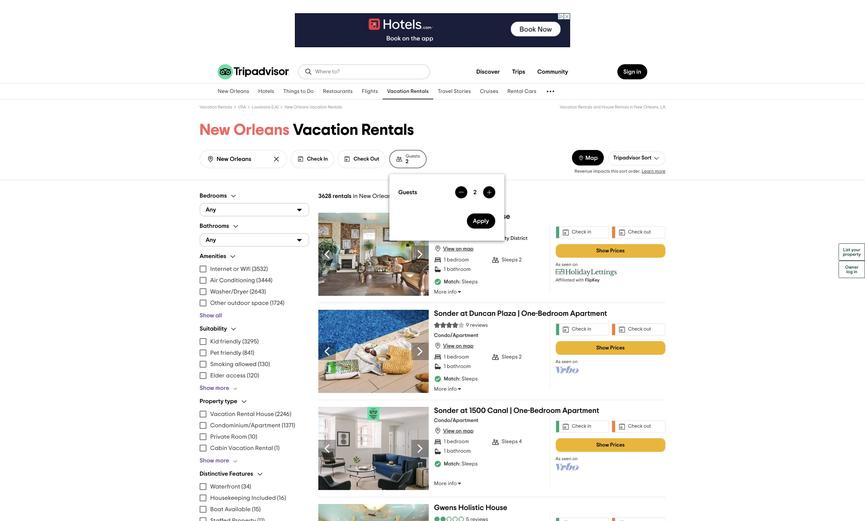 Task type: vqa. For each thing, say whether or not it's contained in the screenshot.
menu
yes



Task type: describe. For each thing, give the bounding box(es) containing it.
menu for amenities
[[200, 263, 309, 309]]

show prices button for nannys holistic house
[[556, 244, 666, 258]]

check in for sonder at duncan plaza | one-bedroom apartment
[[572, 327, 591, 332]]

| for canal
[[510, 407, 512, 415]]

menu for suitability
[[200, 336, 309, 381]]

rentals
[[333, 193, 352, 199]]

louisiana (la)
[[252, 105, 279, 109]]

1 bedroom for nannys
[[444, 258, 469, 263]]

holistic for gwens
[[458, 504, 484, 512]]

sonder for sonder at duncan plaza | one-bedroom apartment
[[434, 310, 459, 318]]

decrease image
[[458, 189, 464, 196]]

wifi
[[240, 266, 251, 272]]

cabin vacation rental (1)
[[210, 445, 280, 451]]

apply button
[[467, 214, 495, 229]]

cruises
[[480, 89, 498, 94]]

check out for sonder at duncan plaza | one-bedroom apartment
[[628, 327, 651, 332]]

show prices for sonder at duncan plaza | one-bedroom apartment
[[596, 345, 625, 351]]

match: for sonder
[[444, 377, 461, 382]]

waterfront (34)
[[210, 484, 251, 490]]

new left 'orleans.'
[[359, 193, 371, 199]]

2 1 from the top
[[444, 267, 446, 272]]

show more for cabin vacation rental (1)
[[200, 458, 229, 464]]

0 vertical spatial more
[[655, 169, 666, 173]]

things to do link
[[279, 84, 318, 99]]

district
[[511, 236, 528, 241]]

vacation down do
[[310, 105, 327, 109]]

friendly for kid
[[220, 339, 241, 345]]

view on map for sonder
[[443, 344, 474, 349]]

(2246)
[[275, 411, 291, 417]]

(130)
[[258, 361, 270, 367]]

4 1 from the top
[[444, 364, 446, 369]]

travel stories
[[438, 89, 471, 94]]

as for plaza
[[556, 359, 561, 364]]

check inside popup button
[[307, 156, 323, 162]]

1 seen from the top
[[562, 262, 572, 267]]

nannys holistic house, vacation rental in new orleans image
[[318, 213, 429, 296]]

info for canal
[[448, 481, 457, 487]]

new orleans
[[218, 89, 249, 94]]

la
[[661, 105, 666, 109]]

flipkey
[[585, 278, 600, 282]]

at for duncan
[[460, 310, 468, 318]]

private room in tremé, mid-city district
[[434, 236, 528, 241]]

guests 2
[[406, 154, 420, 164]]

bedroom for canal
[[530, 407, 561, 415]]

prices for sonder at 1500 canal | one-bedroom apartment
[[610, 443, 625, 448]]

3 1 from the top
[[444, 355, 446, 360]]

3 view on map from the top
[[443, 429, 474, 434]]

advertisement region
[[295, 13, 570, 47]]

group containing bedrooms
[[200, 192, 309, 217]]

show all button
[[200, 312, 222, 319]]

1 bathroom for nannys
[[444, 267, 471, 272]]

revenue impacts this sort order. learn more
[[575, 169, 666, 173]]

canal
[[488, 407, 508, 415]]

sleeps 2 for duncan
[[502, 355, 522, 360]]

group containing property type
[[200, 398, 309, 465]]

3 match: sleeps from the top
[[444, 462, 478, 467]]

more for kid friendly (3295)
[[215, 385, 229, 391]]

orleans for new orleans vacation rentals link
[[294, 105, 309, 109]]

vrbo.com logo image for sonder at 1500 canal | one-bedroom apartment
[[556, 463, 579, 471]]

rental cars
[[508, 89, 537, 94]]

louisiana (la) link
[[252, 105, 279, 109]]

hotels
[[258, 89, 274, 94]]

gwens
[[434, 504, 457, 512]]

all
[[215, 313, 222, 319]]

tripadvisor sort button
[[609, 151, 666, 165]]

stories
[[454, 89, 471, 94]]

sonder at duncan plaza | one-bedroom apartment, vacation rental in new orleans image
[[318, 310, 429, 393]]

menu containing waterfront (34)
[[200, 481, 309, 522]]

tremé,
[[472, 236, 488, 241]]

1 condo/apartment from the top
[[434, 333, 479, 339]]

(3532)
[[252, 266, 268, 272]]

(3444)
[[256, 277, 272, 283]]

orleans,
[[644, 105, 660, 109]]

map for at
[[463, 344, 474, 349]]

vrbo.com logo image for sonder at duncan plaza | one-bedroom apartment
[[556, 366, 579, 373]]

distinctive features
[[200, 471, 253, 477]]

(841)
[[243, 350, 254, 356]]

orleans.
[[372, 193, 396, 199]]

order.
[[628, 169, 641, 173]]

rentals left "usa" "link"
[[218, 105, 232, 109]]

city
[[500, 236, 510, 241]]

0 vertical spatial new orleans vacation rentals
[[285, 105, 342, 109]]

0 horizontal spatial vacation rentals
[[200, 105, 232, 109]]

air
[[210, 277, 218, 283]]

2 vertical spatial rental
[[255, 445, 273, 451]]

1 vertical spatial new orleans vacation rentals
[[200, 122, 414, 138]]

at for 1500
[[460, 407, 468, 415]]

sonder for sonder at 1500 canal | one-bedroom apartment
[[434, 407, 459, 415]]

info for plaza
[[448, 387, 457, 392]]

check in for sonder at 1500 canal | one-bedroom apartment
[[572, 424, 591, 429]]

show prices button for sonder at duncan plaza | one-bedroom apartment
[[556, 341, 666, 355]]

kid
[[210, 339, 219, 345]]

5 1 from the top
[[444, 440, 446, 445]]

rentals left travel
[[411, 89, 429, 94]]

with
[[576, 278, 584, 282]]

sign in
[[624, 69, 641, 75]]

new up search image
[[200, 122, 230, 138]]

reviews for 2 reviews
[[470, 226, 488, 231]]

new right (la)
[[285, 105, 293, 109]]

and
[[593, 105, 601, 109]]

check in button
[[291, 150, 334, 168]]

check in
[[307, 156, 328, 162]]

1 more from the top
[[434, 290, 447, 295]]

vacation left and
[[560, 105, 577, 109]]

1 as from the top
[[556, 262, 561, 267]]

cruises link
[[476, 84, 503, 99]]

(la)
[[271, 105, 279, 109]]

property
[[843, 252, 861, 257]]

1 vertical spatial vacation rentals link
[[200, 105, 232, 109]]

tripadvisor sort
[[613, 155, 652, 161]]

your
[[852, 248, 861, 252]]

plaza
[[497, 310, 516, 318]]

bedroom for plaza
[[538, 310, 569, 318]]

1 more info from the top
[[434, 290, 457, 295]]

match: sleeps for holistic
[[444, 280, 478, 285]]

new left orleans,
[[634, 105, 643, 109]]

housekeeping included (16)
[[210, 495, 286, 501]]

suitability
[[200, 326, 227, 332]]

1500
[[469, 407, 486, 415]]

things
[[283, 89, 300, 94]]

room for (10)
[[231, 434, 247, 440]]

1 as seen on from the top
[[556, 262, 578, 267]]

3 1 bedroom from the top
[[444, 440, 469, 445]]

0 vertical spatial vacation rentals link
[[383, 84, 433, 99]]

3628 rentals in new orleans.
[[318, 193, 396, 199]]

distinctive
[[200, 471, 228, 477]]

included
[[252, 495, 276, 501]]

learn more link
[[642, 169, 666, 173]]

things to do
[[283, 89, 314, 94]]

private room (10)
[[210, 434, 257, 440]]

show more button for elder
[[200, 384, 241, 392]]

4
[[519, 440, 522, 445]]

other outdoor space (1724)
[[210, 300, 284, 306]]

(16)
[[277, 495, 286, 501]]

travel
[[438, 89, 453, 94]]

any for bathrooms
[[206, 237, 216, 243]]

view on map button for nannys
[[434, 245, 474, 253]]

match: sleeps for at
[[444, 377, 478, 382]]

show more for elder access (120)
[[200, 385, 229, 391]]

nannys holistic house link
[[434, 213, 510, 223]]

menu for property type
[[200, 409, 309, 454]]

community button
[[531, 64, 574, 79]]

discover button
[[470, 64, 506, 79]]

house for gwens holistic house
[[486, 504, 508, 512]]

(10)
[[248, 434, 257, 440]]

increase image
[[486, 189, 492, 196]]

flights link
[[357, 84, 383, 99]]

as seen on for plaza
[[556, 359, 578, 364]]

sonder at 1500 canal | one-bedroom apartment
[[434, 407, 599, 415]]

house for vacation rental house (2246)
[[256, 411, 274, 417]]

trips
[[512, 69, 525, 75]]

search image
[[305, 68, 312, 76]]

check inside popup button
[[354, 156, 369, 162]]

internet
[[210, 266, 232, 272]]

owner log in button
[[839, 261, 865, 278]]

check out button
[[337, 150, 386, 168]]

restaurants
[[323, 89, 353, 94]]

sonder at 1500 canal | one-bedroom apartment link
[[434, 407, 599, 418]]

2 condo/apartment from the top
[[434, 418, 479, 423]]

waterfront
[[210, 484, 240, 490]]

holistic for nannys
[[461, 213, 487, 220]]

one- for plaza
[[521, 310, 538, 318]]

available
[[225, 507, 251, 513]]

(3295)
[[242, 339, 259, 345]]

cars
[[525, 89, 537, 94]]

sonder at duncan plaza | one-bedroom apartment
[[434, 310, 607, 318]]

map button
[[572, 150, 604, 165]]

(34)
[[242, 484, 251, 490]]



Task type: locate. For each thing, give the bounding box(es) containing it.
1 vertical spatial |
[[510, 407, 512, 415]]

vacation
[[387, 89, 410, 94], [200, 105, 217, 109], [310, 105, 327, 109], [560, 105, 577, 109], [293, 122, 358, 138], [210, 411, 236, 417], [229, 445, 254, 451]]

sonder left duncan
[[434, 310, 459, 318]]

show prices for sonder at 1500 canal | one-bedroom apartment
[[596, 443, 625, 448]]

0 vertical spatial more
[[434, 290, 447, 295]]

friendly for pet
[[221, 350, 241, 356]]

2 show more from the top
[[200, 458, 229, 464]]

check in for nannys holistic house
[[572, 230, 591, 235]]

1 vertical spatial view
[[443, 344, 455, 349]]

2 vertical spatial seen
[[562, 457, 572, 461]]

1 vertical spatial prices
[[610, 345, 625, 351]]

discover
[[476, 69, 500, 75]]

any button for bathrooms
[[200, 233, 309, 247]]

bathroom for nannys
[[447, 267, 471, 272]]

0 vertical spatial at
[[460, 310, 468, 318]]

1 match: from the top
[[444, 280, 461, 285]]

0 vertical spatial |
[[518, 310, 520, 318]]

search image
[[207, 155, 214, 163]]

bedroom for sonder
[[447, 355, 469, 360]]

2 group from the top
[[200, 223, 309, 247]]

3 more info from the top
[[434, 481, 457, 487]]

bathroom
[[447, 267, 471, 272], [447, 364, 471, 369], [447, 449, 471, 454]]

in inside owner log in
[[854, 269, 858, 274]]

private down nannys
[[434, 236, 451, 241]]

1 vertical spatial bedroom
[[447, 355, 469, 360]]

3 map from the top
[[463, 429, 474, 434]]

owner log in
[[845, 265, 859, 274]]

1 vertical spatial sonder
[[434, 407, 459, 415]]

3 prices from the top
[[610, 443, 625, 448]]

at up 9
[[460, 310, 468, 318]]

9
[[466, 323, 469, 328]]

1 vertical spatial any button
[[200, 233, 309, 247]]

vacation rental house (2246)
[[210, 411, 291, 417]]

2 vertical spatial as seen on
[[556, 457, 578, 461]]

1 vertical spatial out
[[644, 327, 651, 332]]

3 seen from the top
[[562, 457, 572, 461]]

1 vertical spatial bedroom
[[530, 407, 561, 415]]

2 reviews from the top
[[470, 323, 488, 328]]

match: for nannys
[[444, 280, 461, 285]]

1 vertical spatial match:
[[444, 377, 461, 382]]

1 vrbo.com logo image from the top
[[556, 366, 579, 373]]

more for plaza
[[434, 387, 447, 392]]

bedrooms
[[200, 193, 227, 199]]

2 view on map from the top
[[443, 344, 474, 349]]

1 show prices from the top
[[596, 248, 625, 254]]

check out for sonder at 1500 canal | one-bedroom apartment
[[628, 424, 651, 429]]

apartment
[[570, 310, 607, 318], [563, 407, 599, 415]]

rentals left and
[[578, 105, 592, 109]]

1 vertical spatial match: sleeps
[[444, 377, 478, 382]]

0 vertical spatial bedroom
[[538, 310, 569, 318]]

2 vertical spatial 1 bathroom
[[444, 449, 471, 454]]

one- right plaza
[[521, 310, 538, 318]]

any down bedrooms
[[206, 207, 216, 213]]

1 vertical spatial show more button
[[200, 457, 241, 465]]

0 horizontal spatial room
[[231, 434, 247, 440]]

0 vertical spatial orleans
[[230, 89, 249, 94]]

map down 9
[[463, 344, 474, 349]]

3 view from the top
[[443, 429, 455, 434]]

sleeps
[[502, 258, 518, 263], [462, 280, 478, 285], [502, 355, 518, 360], [462, 377, 478, 382], [502, 440, 518, 445], [462, 462, 478, 467]]

0 vertical spatial sleeps 2
[[502, 258, 522, 263]]

3 check out from the top
[[628, 424, 651, 429]]

house
[[602, 105, 614, 109], [489, 213, 510, 220], [256, 411, 274, 417], [486, 504, 508, 512]]

1 vertical spatial view on map
[[443, 344, 474, 349]]

any for bedrooms
[[206, 207, 216, 213]]

1 vertical spatial map
[[463, 344, 474, 349]]

group containing amenities
[[200, 253, 309, 319]]

2 vertical spatial more
[[434, 481, 447, 487]]

3 show prices from the top
[[596, 443, 625, 448]]

1 vertical spatial show prices button
[[556, 341, 666, 355]]

list your property button
[[839, 243, 865, 261]]

check out for nannys holistic house
[[628, 230, 651, 235]]

menu containing kid friendly (3295)
[[200, 336, 309, 381]]

rental up condominium/apartment
[[237, 411, 255, 417]]

5 group from the top
[[200, 398, 309, 465]]

learn
[[642, 169, 654, 173]]

1 sonder from the top
[[434, 310, 459, 318]]

2 vertical spatial prices
[[610, 443, 625, 448]]

0 vertical spatial 1 bedroom
[[444, 258, 469, 263]]

1 bedroom from the top
[[447, 258, 469, 263]]

3 group from the top
[[200, 253, 309, 319]]

2 vertical spatial out
[[644, 424, 651, 429]]

3 as from the top
[[556, 457, 561, 461]]

2 seen from the top
[[562, 359, 572, 364]]

vacation right flights link
[[387, 89, 410, 94]]

bathroom for sonder
[[447, 364, 471, 369]]

menu containing internet or wifi (3532)
[[200, 263, 309, 309]]

property
[[200, 399, 224, 405]]

search search field up flights
[[315, 68, 424, 75]]

owner
[[845, 265, 859, 269]]

map down tremé,
[[463, 247, 474, 252]]

0 vertical spatial as seen on
[[556, 262, 578, 267]]

2 match: from the top
[[444, 377, 461, 382]]

0 vertical spatial any
[[206, 207, 216, 213]]

1 vertical spatial vacation rentals
[[200, 105, 232, 109]]

0 vertical spatial 1 bathroom
[[444, 267, 471, 272]]

prices for nannys holistic house
[[610, 248, 625, 254]]

room left tremé,
[[452, 236, 466, 241]]

new orleans vacation rentals down do
[[285, 105, 342, 109]]

more for canal
[[434, 481, 447, 487]]

more info for canal
[[434, 481, 457, 487]]

rental left cars
[[508, 89, 523, 94]]

view on map down tremé,
[[443, 247, 474, 252]]

1 vertical spatial as seen on
[[556, 359, 578, 364]]

show all
[[200, 313, 222, 319]]

out for sonder at 1500 canal | one-bedroom apartment
[[644, 424, 651, 429]]

2 vertical spatial bathroom
[[447, 449, 471, 454]]

0 vertical spatial view on map button
[[434, 245, 474, 253]]

show more button down elder
[[200, 384, 241, 392]]

sort
[[619, 169, 627, 173]]

friendly down kid friendly (3295)
[[221, 350, 241, 356]]

1 vertical spatial room
[[231, 434, 247, 440]]

2 vertical spatial 1 bedroom
[[444, 440, 469, 445]]

bathrooms
[[200, 223, 229, 229]]

orleans down to
[[294, 105, 309, 109]]

any button
[[200, 203, 309, 217], [200, 233, 309, 247]]

rental cars link
[[503, 84, 541, 99]]

any
[[206, 207, 216, 213], [206, 237, 216, 243]]

match:
[[444, 280, 461, 285], [444, 377, 461, 382], [444, 462, 461, 467]]

0 vertical spatial more info
[[434, 290, 457, 295]]

more right learn
[[655, 169, 666, 173]]

0 vertical spatial vacation rentals
[[387, 89, 429, 94]]

2 map from the top
[[463, 344, 474, 349]]

show more button for cabin
[[200, 457, 241, 465]]

private
[[434, 236, 451, 241], [210, 434, 230, 440]]

0 vertical spatial condo/apartment
[[434, 333, 479, 339]]

2 vertical spatial check in
[[572, 424, 591, 429]]

| right plaza
[[518, 310, 520, 318]]

new
[[218, 89, 229, 94], [285, 105, 293, 109], [634, 105, 643, 109], [200, 122, 230, 138], [359, 193, 371, 199]]

show prices button for sonder at 1500 canal | one-bedroom apartment
[[556, 439, 666, 452]]

map
[[463, 247, 474, 252], [463, 344, 474, 349], [463, 429, 474, 434]]

1 bathroom from the top
[[447, 267, 471, 272]]

rental inside rental cars link
[[508, 89, 523, 94]]

conditioning
[[219, 277, 255, 283]]

(1371)
[[282, 423, 295, 429]]

clear image
[[273, 155, 280, 163]]

1 vertical spatial bathroom
[[447, 364, 471, 369]]

sleeps 2 for house
[[502, 258, 522, 263]]

1 horizontal spatial vacation rentals link
[[383, 84, 433, 99]]

1 map from the top
[[463, 247, 474, 252]]

2 inside guests 2
[[406, 159, 409, 164]]

vacation rentals link down new orleans
[[200, 105, 232, 109]]

vrbo.com logo image
[[556, 366, 579, 373], [556, 463, 579, 471]]

boat available (15)
[[210, 507, 261, 513]]

show more down elder
[[200, 385, 229, 391]]

1 show more button from the top
[[200, 384, 241, 392]]

show more button down cabin
[[200, 457, 241, 465]]

1 show prices button from the top
[[556, 244, 666, 258]]

2
[[406, 159, 409, 164], [474, 189, 477, 196], [466, 226, 469, 231], [519, 258, 522, 263], [519, 355, 522, 360]]

one- for canal
[[514, 407, 530, 415]]

match: sleeps
[[444, 280, 478, 285], [444, 377, 478, 382], [444, 462, 478, 467]]

access
[[226, 373, 246, 379]]

as for canal
[[556, 457, 561, 461]]

3 1 bathroom from the top
[[444, 449, 471, 454]]

air conditioning (3444)
[[210, 277, 272, 283]]

rentals down restaurants link
[[328, 105, 342, 109]]

1 1 bathroom from the top
[[444, 267, 471, 272]]

seen for plaza
[[562, 359, 572, 364]]

0 vertical spatial show prices button
[[556, 244, 666, 258]]

flights
[[362, 89, 378, 94]]

0 vertical spatial match:
[[444, 280, 461, 285]]

group containing suitability
[[200, 325, 309, 392]]

1 any from the top
[[206, 207, 216, 213]]

0 vertical spatial view on map
[[443, 247, 474, 252]]

private inside menu
[[210, 434, 230, 440]]

private up cabin
[[210, 434, 230, 440]]

list your property
[[843, 248, 861, 257]]

affiliated with flipkey
[[556, 278, 600, 282]]

1 bedroom
[[444, 258, 469, 263], [444, 355, 469, 360], [444, 440, 469, 445]]

one- right canal
[[514, 407, 530, 415]]

room for in
[[452, 236, 466, 241]]

pet
[[210, 350, 219, 356]]

2 show more button from the top
[[200, 457, 241, 465]]

vacation down private room (10)
[[229, 445, 254, 451]]

vacation rentals left travel
[[387, 89, 429, 94]]

elder
[[210, 373, 225, 379]]

apply
[[473, 218, 489, 224]]

prices for sonder at duncan plaza | one-bedroom apartment
[[610, 345, 625, 351]]

reviews down apply
[[470, 226, 488, 231]]

1 reviews from the top
[[470, 226, 488, 231]]

at left 1500
[[460, 407, 468, 415]]

0 vertical spatial reviews
[[470, 226, 488, 231]]

nannys
[[434, 213, 460, 220]]

out for sonder at duncan plaza | one-bedroom apartment
[[644, 327, 651, 332]]

3 bathroom from the top
[[447, 449, 471, 454]]

view on map down 1500
[[443, 429, 474, 434]]

rental left (1)
[[255, 445, 273, 451]]

view for nannys
[[443, 247, 455, 252]]

4 group from the top
[[200, 325, 309, 392]]

1 sleeps 2 from the top
[[502, 258, 522, 263]]

menu containing vacation rental house (2246)
[[200, 409, 309, 454]]

0 vertical spatial show more button
[[200, 384, 241, 392]]

2 prices from the top
[[610, 345, 625, 351]]

reviews right 9
[[470, 323, 488, 328]]

log
[[847, 269, 853, 274]]

4 menu from the top
[[200, 481, 309, 522]]

1 horizontal spatial vacation rentals
[[387, 89, 429, 94]]

1 vertical spatial info
[[448, 387, 457, 392]]

2 sleeps 2 from the top
[[502, 355, 522, 360]]

2 vertical spatial show prices button
[[556, 439, 666, 452]]

vacation rentals down new orleans
[[200, 105, 232, 109]]

2 info from the top
[[448, 387, 457, 392]]

2 show prices from the top
[[596, 345, 625, 351]]

0 horizontal spatial search search field
[[217, 156, 267, 163]]

0 vertical spatial vrbo.com logo image
[[556, 366, 579, 373]]

2 as seen on from the top
[[556, 359, 578, 364]]

holistic right gwens
[[458, 504, 484, 512]]

2 menu from the top
[[200, 336, 309, 381]]

2 match: sleeps from the top
[[444, 377, 478, 382]]

more for vacation rental house (2246)
[[215, 458, 229, 464]]

one-
[[521, 310, 538, 318], [514, 407, 530, 415]]

view on map for nannys
[[443, 247, 474, 252]]

2 vertical spatial check out
[[628, 424, 651, 429]]

pet friendly (841)
[[210, 350, 254, 356]]

1 vertical spatial apartment
[[563, 407, 599, 415]]

space
[[251, 300, 269, 306]]

view for sonder
[[443, 344, 455, 349]]

0 vertical spatial map
[[463, 247, 474, 252]]

1 horizontal spatial |
[[518, 310, 520, 318]]

1 view on map from the top
[[443, 247, 474, 252]]

2 vertical spatial view on map
[[443, 429, 474, 434]]

3 as seen on from the top
[[556, 457, 578, 461]]

1 check in from the top
[[572, 230, 591, 235]]

1 horizontal spatial rental
[[255, 445, 273, 451]]

apartment for sonder at 1500 canal | one-bedroom apartment
[[563, 407, 599, 415]]

boat
[[210, 507, 223, 513]]

vacation down new orleans link
[[200, 105, 217, 109]]

0 vertical spatial prices
[[610, 248, 625, 254]]

3 more from the top
[[434, 481, 447, 487]]

1 vertical spatial private
[[210, 434, 230, 440]]

rentals right and
[[615, 105, 629, 109]]

2 vertical spatial bedroom
[[447, 440, 469, 445]]

2 more from the top
[[434, 387, 447, 392]]

or
[[233, 266, 239, 272]]

house for nannys holistic house
[[489, 213, 510, 220]]

3 check in from the top
[[572, 424, 591, 429]]

1 prices from the top
[[610, 248, 625, 254]]

condo/apartment down 9
[[434, 333, 479, 339]]

more down cabin
[[215, 458, 229, 464]]

view on map
[[443, 247, 474, 252], [443, 344, 474, 349], [443, 429, 474, 434]]

0 vertical spatial show more
[[200, 385, 229, 391]]

out for nannys holistic house
[[644, 230, 651, 235]]

sonder at 1500 canal | one-bedroom apartment, vacation rental in new orleans image
[[318, 407, 429, 490]]

6 group from the top
[[200, 471, 309, 522]]

sort
[[642, 155, 652, 161]]

holistic up the 2 reviews on the top of the page
[[461, 213, 487, 220]]

0 vertical spatial check out
[[628, 230, 651, 235]]

more down elder
[[215, 385, 229, 391]]

search search field for search icon
[[315, 68, 424, 75]]

smoking allowed (130)
[[210, 361, 270, 367]]

vacation rentals link left travel
[[383, 84, 433, 99]]

3 bedroom from the top
[[447, 440, 469, 445]]

apartment for sonder at duncan plaza | one-bedroom apartment
[[570, 310, 607, 318]]

| for plaza
[[518, 310, 520, 318]]

more info
[[434, 290, 457, 295], [434, 387, 457, 392], [434, 481, 457, 487]]

group
[[200, 192, 309, 217], [200, 223, 309, 247], [200, 253, 309, 319], [200, 325, 309, 392], [200, 398, 309, 465], [200, 471, 309, 522]]

as seen on for canal
[[556, 457, 578, 461]]

1 1 from the top
[[444, 258, 446, 263]]

1 vertical spatial 1 bathroom
[[444, 364, 471, 369]]

new orleans link
[[213, 84, 254, 99]]

room inside menu
[[231, 434, 247, 440]]

washer/dryer
[[210, 289, 249, 295]]

2 vrbo.com logo image from the top
[[556, 463, 579, 471]]

2 view on map button from the top
[[434, 342, 474, 350]]

1 out from the top
[[644, 230, 651, 235]]

2 vertical spatial map
[[463, 429, 474, 434]]

sonder left 1500
[[434, 407, 459, 415]]

2 vertical spatial show prices
[[596, 443, 625, 448]]

1 vertical spatial orleans
[[294, 105, 309, 109]]

6 1 from the top
[[444, 449, 446, 454]]

duncan
[[469, 310, 496, 318]]

reviews for 9 reviews
[[470, 323, 488, 328]]

0 vertical spatial as
[[556, 262, 561, 267]]

view on map button for sonder
[[434, 342, 474, 350]]

guests
[[406, 154, 420, 158]]

2 more info from the top
[[434, 387, 457, 392]]

tripadvisor image
[[218, 64, 289, 79]]

1 horizontal spatial room
[[452, 236, 466, 241]]

rentals up the out
[[362, 122, 414, 138]]

1 vertical spatial more
[[434, 387, 447, 392]]

usa link
[[238, 105, 246, 109]]

3 show prices button from the top
[[556, 439, 666, 452]]

1 group from the top
[[200, 192, 309, 217]]

0 vertical spatial match: sleeps
[[444, 280, 478, 285]]

search search field right search image
[[217, 156, 267, 163]]

3 match: from the top
[[444, 462, 461, 467]]

orleans down louisiana
[[234, 122, 290, 138]]

1 horizontal spatial search search field
[[315, 68, 424, 75]]

show inside 'button'
[[200, 313, 214, 319]]

3 menu from the top
[[200, 409, 309, 454]]

show more down cabin
[[200, 458, 229, 464]]

(15)
[[252, 507, 261, 513]]

more info for plaza
[[434, 387, 457, 392]]

3 view on map button from the top
[[434, 427, 474, 435]]

2 bedroom from the top
[[447, 355, 469, 360]]

2 vertical spatial view on map button
[[434, 427, 474, 435]]

2 any button from the top
[[200, 233, 309, 247]]

2 view from the top
[[443, 344, 455, 349]]

on
[[456, 247, 462, 252], [573, 262, 578, 267], [456, 344, 462, 349], [573, 359, 578, 364], [456, 429, 462, 434], [573, 457, 578, 461]]

1 vertical spatial holistic
[[458, 504, 484, 512]]

0 vertical spatial show prices
[[596, 248, 625, 254]]

room up cabin vacation rental (1)
[[231, 434, 247, 440]]

1 vertical spatial show prices
[[596, 345, 625, 351]]

1 bedroom for sonder
[[444, 355, 469, 360]]

gwens holistic house, vacation rental in new orleans image
[[318, 504, 429, 522]]

other
[[210, 300, 226, 306]]

1 1 bedroom from the top
[[444, 258, 469, 263]]

2 any from the top
[[206, 237, 216, 243]]

1 any button from the top
[[200, 203, 309, 217]]

any down bathrooms on the left of the page
[[206, 237, 216, 243]]

1 view on map button from the top
[[434, 245, 474, 253]]

1 vertical spatial friendly
[[221, 350, 241, 356]]

1 vertical spatial view on map button
[[434, 342, 474, 350]]

show more button
[[200, 384, 241, 392], [200, 457, 241, 465]]

elder access (120)
[[210, 373, 259, 379]]

2 check in from the top
[[572, 327, 591, 332]]

view on map button down tremé,
[[434, 245, 474, 253]]

mid-
[[489, 236, 500, 241]]

view on map button down 1500
[[434, 427, 474, 435]]

sonder at duncan plaza | one-bedroom apartment link
[[434, 310, 607, 321]]

internet or wifi (3532)
[[210, 266, 268, 272]]

impacts
[[593, 169, 610, 173]]

Search search field
[[315, 68, 424, 75], [217, 156, 267, 163]]

3 info from the top
[[448, 481, 457, 487]]

| right canal
[[510, 407, 512, 415]]

cabin
[[210, 445, 227, 451]]

2 sonder from the top
[[434, 407, 459, 415]]

view on map button
[[434, 245, 474, 253], [434, 342, 474, 350], [434, 427, 474, 435]]

private for private room in tremé, mid-city district
[[434, 236, 451, 241]]

view on map down 9
[[443, 344, 474, 349]]

2 vertical spatial match: sleeps
[[444, 462, 478, 467]]

1 vertical spatial show more
[[200, 458, 229, 464]]

view on map button down 9
[[434, 342, 474, 350]]

1 bathroom for sonder
[[444, 364, 471, 369]]

seen for canal
[[562, 457, 572, 461]]

0 vertical spatial seen
[[562, 262, 572, 267]]

vacation down property type
[[210, 411, 236, 417]]

1 match: sleeps from the top
[[444, 280, 478, 285]]

map down 1500
[[463, 429, 474, 434]]

condo/apartment down 1500
[[434, 418, 479, 423]]

2 out from the top
[[644, 327, 651, 332]]

group containing distinctive features
[[200, 471, 309, 522]]

orleans for new orleans link
[[230, 89, 249, 94]]

sign in link
[[618, 64, 647, 79]]

1 vertical spatial condo/apartment
[[434, 418, 479, 423]]

2 vertical spatial orleans
[[234, 122, 290, 138]]

1 menu from the top
[[200, 263, 309, 309]]

1 check out from the top
[[628, 230, 651, 235]]

menu
[[200, 263, 309, 309], [200, 336, 309, 381], [200, 409, 309, 454], [200, 481, 309, 522]]

0 vertical spatial out
[[644, 230, 651, 235]]

2 show prices button from the top
[[556, 341, 666, 355]]

friendly up pet friendly (841)
[[220, 339, 241, 345]]

0 vertical spatial view
[[443, 247, 455, 252]]

check out
[[628, 230, 651, 235], [628, 327, 651, 332], [628, 424, 651, 429]]

new down the tripadvisor image on the left
[[218, 89, 229, 94]]

2 at from the top
[[460, 407, 468, 415]]

holidaylettings.com logo image
[[556, 269, 617, 276]]

1 info from the top
[[448, 290, 457, 295]]

map for holistic
[[463, 247, 474, 252]]

rentals
[[411, 89, 429, 94], [218, 105, 232, 109], [328, 105, 342, 109], [578, 105, 592, 109], [615, 105, 629, 109], [362, 122, 414, 138]]

2 vertical spatial more info
[[434, 481, 457, 487]]

None search field
[[299, 65, 430, 79]]

0 vertical spatial bathroom
[[447, 267, 471, 272]]

bedroom for nannys
[[447, 258, 469, 263]]

2 1 bedroom from the top
[[444, 355, 469, 360]]

housekeeping
[[210, 495, 250, 501]]

show prices for nannys holistic house
[[596, 248, 625, 254]]

0 horizontal spatial rental
[[237, 411, 255, 417]]

private for private room (10)
[[210, 434, 230, 440]]

view
[[443, 247, 455, 252], [443, 344, 455, 349], [443, 429, 455, 434]]

1 vertical spatial check out
[[628, 327, 651, 332]]

1 bathroom
[[444, 267, 471, 272], [444, 364, 471, 369], [444, 449, 471, 454]]

orleans up "usa" "link"
[[230, 89, 249, 94]]

1 horizontal spatial private
[[434, 236, 451, 241]]

vacation down new orleans vacation rentals link
[[293, 122, 358, 138]]

(2643)
[[250, 289, 266, 295]]

2 vertical spatial more
[[215, 458, 229, 464]]

group containing bathrooms
[[200, 223, 309, 247]]

2 1 bathroom from the top
[[444, 364, 471, 369]]

2 bathroom from the top
[[447, 364, 471, 369]]

1 view from the top
[[443, 247, 455, 252]]

0 vertical spatial room
[[452, 236, 466, 241]]

1 show more from the top
[[200, 385, 229, 391]]

restaurants link
[[318, 84, 357, 99]]

0 vertical spatial search search field
[[315, 68, 424, 75]]

kid friendly (3295)
[[210, 339, 259, 345]]

search search field for search image
[[217, 156, 267, 163]]

2 as from the top
[[556, 359, 561, 364]]

0 vertical spatial rental
[[508, 89, 523, 94]]

3 out from the top
[[644, 424, 651, 429]]

new orleans vacation rentals down new orleans vacation rentals link
[[200, 122, 414, 138]]

show prices button
[[556, 244, 666, 258], [556, 341, 666, 355], [556, 439, 666, 452]]

any button for bedrooms
[[200, 203, 309, 217]]

house inside menu
[[256, 411, 274, 417]]



